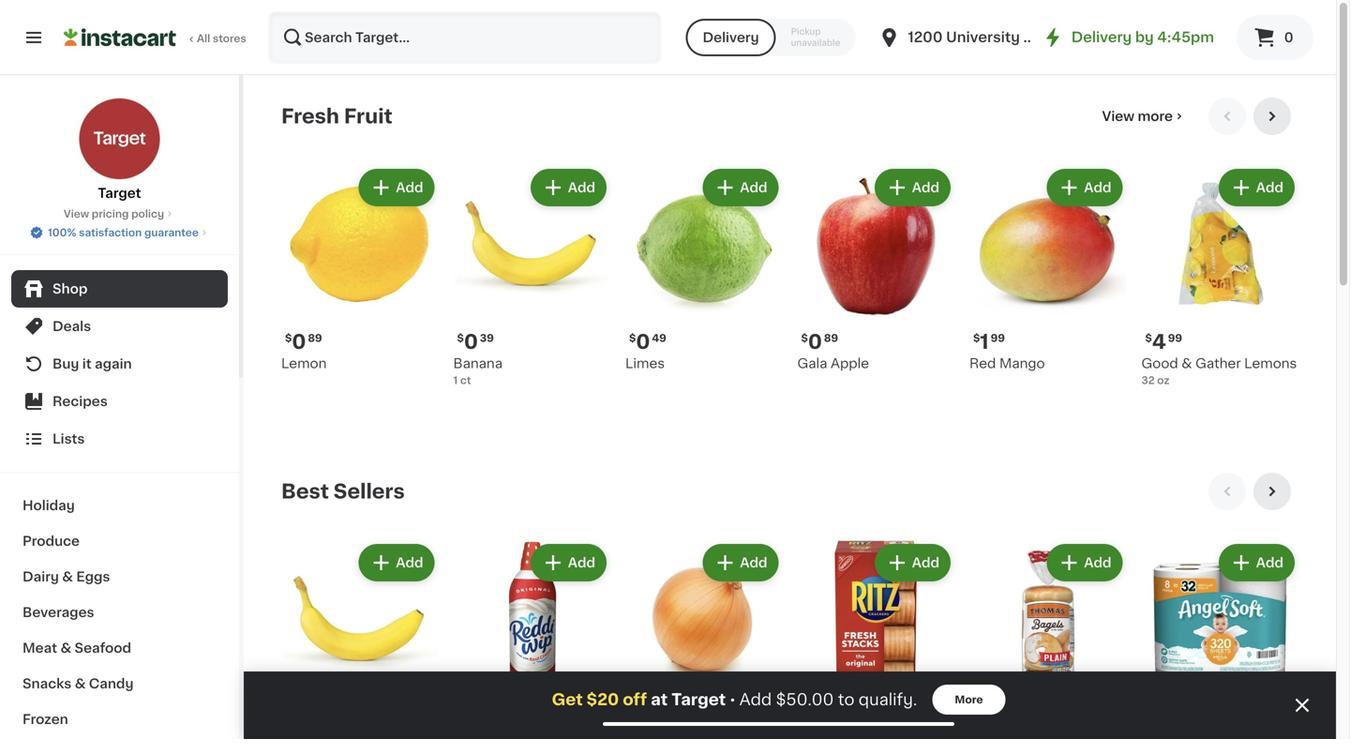 Task type: locate. For each thing, give the bounding box(es) containing it.
1 vertical spatial target
[[672, 692, 726, 708]]

1 item carousel region from the top
[[281, 98, 1299, 458]]

39
[[480, 333, 494, 343]]

$
[[285, 333, 292, 343], [457, 333, 464, 343], [629, 333, 636, 343], [801, 333, 808, 343], [974, 333, 980, 343], [1146, 333, 1153, 343], [629, 708, 636, 718], [974, 708, 980, 718]]

guarantee
[[144, 227, 199, 238]]

1 for 1
[[980, 332, 989, 352]]

$ for gala apple
[[801, 333, 808, 343]]

good & gather lemons 32 oz
[[1142, 357, 1297, 385]]

$ 4 99
[[1146, 332, 1183, 352], [974, 707, 1011, 727]]

& left candy
[[75, 677, 86, 690]]

$ left 39
[[457, 333, 464, 343]]

$ inside $ 0
[[629, 708, 636, 718]]

99 inside the $ 1 99
[[991, 333, 1005, 343]]

view for view pricing policy
[[64, 209, 89, 219]]

1 for banana
[[453, 375, 458, 385]]

qualify.
[[859, 692, 918, 708]]

$ 4 99 down more at the bottom right
[[974, 707, 1011, 727]]

$ left 49
[[629, 333, 636, 343]]

delivery by 4:45pm link
[[1042, 26, 1215, 49]]

None search field
[[268, 11, 662, 64]]

1 horizontal spatial 89
[[824, 333, 839, 343]]

produce
[[23, 535, 80, 548]]

& right meat
[[60, 642, 71, 655]]

2 $ 0 89 from the left
[[801, 332, 839, 352]]

by
[[1136, 30, 1154, 44]]

0 horizontal spatial $ 4 99
[[974, 707, 1011, 727]]

main content
[[244, 75, 1337, 739]]

0 vertical spatial 1
[[980, 332, 989, 352]]

$ inside $ 0 39
[[457, 333, 464, 343]]

0 horizontal spatial 89
[[308, 333, 322, 343]]

89 up gala apple on the right of the page
[[824, 333, 839, 343]]

$ down off
[[629, 708, 636, 718]]

1 vertical spatial view
[[64, 209, 89, 219]]

snacks & candy
[[23, 677, 134, 690]]

0
[[1285, 31, 1294, 44], [292, 332, 306, 352], [464, 332, 478, 352], [636, 332, 650, 352], [808, 332, 822, 352], [636, 707, 650, 727]]

4 left 79
[[808, 707, 822, 727]]

more
[[1138, 110, 1173, 123]]

produce link
[[11, 523, 228, 559]]

99 for good & gather lemons
[[1168, 333, 1183, 343]]

1 horizontal spatial delivery
[[1072, 30, 1132, 44]]

$ for banana
[[457, 333, 464, 343]]

1 horizontal spatial view
[[1103, 110, 1135, 123]]

0 for lemon
[[292, 332, 306, 352]]

0 vertical spatial item carousel region
[[281, 98, 1299, 458]]

add button inside product group
[[1049, 171, 1121, 204]]

delivery
[[1072, 30, 1132, 44], [703, 31, 759, 44]]

0 horizontal spatial target
[[98, 187, 141, 200]]

deals
[[53, 320, 91, 333]]

$ for good & gather lemons
[[1146, 333, 1153, 343]]

4 79
[[808, 707, 837, 727]]

1 horizontal spatial target
[[672, 692, 726, 708]]

it
[[82, 357, 92, 370]]

add inside button
[[1084, 181, 1112, 194]]

gala apple
[[798, 357, 869, 370]]

satisfaction
[[79, 227, 142, 238]]

0 vertical spatial $ 4 99
[[1146, 332, 1183, 352]]

limes
[[626, 357, 665, 370]]

$ 1 99
[[974, 332, 1005, 352]]

1 horizontal spatial $ 0 89
[[801, 332, 839, 352]]

89 up lemon
[[308, 333, 322, 343]]

& for meat
[[60, 642, 71, 655]]

stores
[[213, 33, 246, 44]]

ct
[[460, 375, 471, 385]]

pricing
[[92, 209, 129, 219]]

view inside view pricing policy 'link'
[[64, 209, 89, 219]]

snacks
[[23, 677, 72, 690]]

2 89 from the left
[[824, 333, 839, 343]]

1 $ 0 89 from the left
[[285, 332, 322, 352]]

$ 0 89 up 'gala'
[[801, 332, 839, 352]]

holiday
[[23, 499, 75, 512]]

4 down more at the bottom right
[[980, 707, 994, 727]]

99
[[991, 333, 1005, 343], [1168, 333, 1183, 343], [996, 708, 1011, 718]]

0 vertical spatial view
[[1103, 110, 1135, 123]]

1 89 from the left
[[308, 333, 322, 343]]

gather
[[1196, 357, 1241, 370]]

view more
[[1103, 110, 1173, 123]]

4 up the good
[[1153, 332, 1167, 352]]

$ inside $ 0 49
[[629, 333, 636, 343]]

dairy & eggs
[[23, 570, 110, 583]]

view up 100%
[[64, 209, 89, 219]]

$ up the good
[[1146, 333, 1153, 343]]

& for dairy
[[62, 570, 73, 583]]

beverages
[[23, 606, 94, 619]]

89 for lemon
[[308, 333, 322, 343]]

1 up red
[[980, 332, 989, 352]]

item carousel region
[[281, 98, 1299, 458], [281, 473, 1299, 739]]

$ 4 99 up the good
[[1146, 332, 1183, 352]]

frozen
[[23, 713, 68, 726]]

1 vertical spatial 1
[[453, 375, 458, 385]]

32
[[1142, 375, 1155, 385]]

1200
[[908, 30, 943, 44]]

$ 0 89 for gala apple
[[801, 332, 839, 352]]

0 vertical spatial target
[[98, 187, 141, 200]]

target link
[[78, 98, 161, 203]]

1 horizontal spatial 4
[[980, 707, 994, 727]]

more
[[955, 695, 983, 705]]

buy it again
[[53, 357, 132, 370]]

add button
[[360, 171, 433, 204], [533, 171, 605, 204], [705, 171, 777, 204], [877, 171, 949, 204], [1049, 171, 1121, 204], [1221, 171, 1293, 204], [360, 546, 433, 580], [533, 546, 605, 580], [705, 546, 777, 580], [877, 546, 949, 580], [1049, 546, 1121, 580], [1221, 546, 1293, 580]]

$ up red
[[974, 333, 980, 343]]

$ up lemon
[[285, 333, 292, 343]]

$3.99 element
[[453, 705, 611, 729]]

89
[[308, 333, 322, 343], [824, 333, 839, 343]]

delivery by 4:45pm
[[1072, 30, 1215, 44]]

& left eggs
[[62, 570, 73, 583]]

2 item carousel region from the top
[[281, 473, 1299, 739]]

view left more
[[1103, 110, 1135, 123]]

& inside good & gather lemons 32 oz
[[1182, 357, 1193, 370]]

all stores
[[197, 33, 246, 44]]

view
[[1103, 110, 1135, 123], [64, 209, 89, 219]]

100% satisfaction guarantee button
[[29, 221, 210, 240]]

red mango
[[970, 357, 1045, 370]]

1 vertical spatial $ 4 99
[[974, 707, 1011, 727]]

view inside 'view more' popup button
[[1103, 110, 1135, 123]]

$ 0 89 for lemon
[[285, 332, 322, 352]]

0 horizontal spatial delivery
[[703, 31, 759, 44]]

$7.89 element
[[1142, 705, 1299, 729]]

& inside 'link'
[[60, 642, 71, 655]]

0 for limes
[[636, 332, 650, 352]]

1
[[980, 332, 989, 352], [453, 375, 458, 385]]

add
[[396, 181, 423, 194], [568, 181, 596, 194], [740, 181, 768, 194], [912, 181, 940, 194], [1084, 181, 1112, 194], [1257, 181, 1284, 194], [396, 556, 423, 569], [568, 556, 596, 569], [740, 556, 768, 569], [912, 556, 940, 569], [1084, 556, 1112, 569], [1257, 556, 1284, 569], [740, 692, 772, 708]]

100% satisfaction guarantee
[[48, 227, 199, 238]]

0 horizontal spatial view
[[64, 209, 89, 219]]

0 horizontal spatial $ 0 89
[[285, 332, 322, 352]]

target left •
[[672, 692, 726, 708]]

candy
[[89, 677, 134, 690]]

view pricing policy
[[64, 209, 164, 219]]

1 inside banana 1 ct
[[453, 375, 458, 385]]

0 inside button
[[1285, 31, 1294, 44]]

1 vertical spatial item carousel region
[[281, 473, 1299, 739]]

0 horizontal spatial 1
[[453, 375, 458, 385]]

1200 university ave
[[908, 30, 1051, 44]]

target inside the treatment tracker modal dialog
[[672, 692, 726, 708]]

university
[[946, 30, 1020, 44]]

&
[[1182, 357, 1193, 370], [62, 570, 73, 583], [60, 642, 71, 655], [75, 677, 86, 690]]

$ 0 89
[[285, 332, 322, 352], [801, 332, 839, 352]]

product group
[[281, 165, 438, 373], [453, 165, 611, 388], [626, 165, 783, 373], [798, 165, 955, 373], [970, 165, 1127, 373], [1142, 165, 1299, 388], [281, 540, 438, 739], [453, 540, 611, 739], [626, 540, 783, 739], [798, 540, 955, 739], [970, 540, 1127, 739], [1142, 540, 1299, 739]]

delivery inside button
[[703, 31, 759, 44]]

$ inside the $ 1 99
[[974, 333, 980, 343]]

1 horizontal spatial 1
[[980, 332, 989, 352]]

$ 0 89 up lemon
[[285, 332, 322, 352]]

sellers
[[334, 482, 405, 501]]

1 left ct
[[453, 375, 458, 385]]

1 inside product group
[[980, 332, 989, 352]]

& right the good
[[1182, 357, 1193, 370]]

$ up 'gala'
[[801, 333, 808, 343]]

recipes link
[[11, 383, 228, 420]]

target up view pricing policy 'link'
[[98, 187, 141, 200]]

1200 university ave button
[[878, 11, 1051, 64]]



Task type: vqa. For each thing, say whether or not it's contained in the screenshot.
2nd "$ 0 89" from left
yes



Task type: describe. For each thing, give the bounding box(es) containing it.
get
[[552, 692, 583, 708]]

all
[[197, 33, 210, 44]]

good
[[1142, 357, 1179, 370]]

snacks & candy link
[[11, 666, 228, 702]]

shop
[[53, 282, 88, 295]]

main content containing fresh fruit
[[244, 75, 1337, 739]]

beverages link
[[11, 595, 228, 630]]

$ for lemon
[[285, 333, 292, 343]]

off
[[623, 692, 647, 708]]

0 for banana
[[464, 332, 478, 352]]

banana
[[453, 357, 503, 370]]

$ down more at the bottom right
[[974, 708, 980, 718]]

& for good
[[1182, 357, 1193, 370]]

dairy
[[23, 570, 59, 583]]

again
[[95, 357, 132, 370]]

delivery for delivery by 4:45pm
[[1072, 30, 1132, 44]]

policy
[[131, 209, 164, 219]]

frozen link
[[11, 702, 228, 737]]

banana 1 ct
[[453, 357, 503, 385]]

& for snacks
[[75, 677, 86, 690]]

79
[[824, 708, 837, 718]]

best
[[281, 482, 329, 501]]

49
[[652, 333, 667, 343]]

recipes
[[53, 395, 108, 408]]

add inside the treatment tracker modal dialog
[[740, 692, 772, 708]]

red
[[970, 357, 996, 370]]

deals link
[[11, 308, 228, 345]]

item carousel region containing fresh fruit
[[281, 98, 1299, 458]]

eggs
[[76, 570, 110, 583]]

seafood
[[75, 642, 131, 655]]

more button
[[933, 685, 1006, 715]]

delivery button
[[686, 19, 776, 56]]

lemons
[[1245, 357, 1297, 370]]

delivery for delivery
[[703, 31, 759, 44]]

0 for gala apple
[[808, 332, 822, 352]]

buy
[[53, 357, 79, 370]]

mango
[[1000, 357, 1045, 370]]

instacart logo image
[[64, 26, 176, 49]]

all stores link
[[64, 11, 248, 64]]

fresh
[[281, 106, 339, 126]]

dairy & eggs link
[[11, 559, 228, 595]]

view pricing policy link
[[64, 206, 175, 221]]

meat & seafood link
[[11, 630, 228, 666]]

service type group
[[686, 19, 856, 56]]

get $20 off at target • add $50.00 to qualify.
[[552, 692, 918, 708]]

gala
[[798, 357, 828, 370]]

lists
[[53, 432, 85, 446]]

item carousel region containing best sellers
[[281, 473, 1299, 739]]

ave
[[1024, 30, 1051, 44]]

$ for limes
[[629, 333, 636, 343]]

$50.00
[[776, 692, 834, 708]]

0 horizontal spatial 4
[[808, 707, 822, 727]]

view more button
[[1095, 98, 1194, 135]]

best sellers
[[281, 482, 405, 501]]

99 for red mango
[[991, 333, 1005, 343]]

target logo image
[[78, 98, 161, 180]]

0 button
[[1237, 15, 1314, 60]]

$ 0
[[629, 707, 650, 727]]

89 for gala apple
[[824, 333, 839, 343]]

lemon
[[281, 357, 327, 370]]

fresh fruit
[[281, 106, 393, 126]]

lists link
[[11, 420, 228, 458]]

2 horizontal spatial 4
[[1153, 332, 1167, 352]]

•
[[730, 692, 736, 707]]

$20
[[587, 692, 619, 708]]

shop link
[[11, 270, 228, 308]]

100%
[[48, 227, 76, 238]]

view for view more
[[1103, 110, 1135, 123]]

apple
[[831, 357, 869, 370]]

meat & seafood
[[23, 642, 131, 655]]

Search field
[[270, 13, 660, 62]]

to
[[838, 692, 855, 708]]

$ 0 49
[[629, 332, 667, 352]]

fruit
[[344, 106, 393, 126]]

at
[[651, 692, 668, 708]]

$ for red mango
[[974, 333, 980, 343]]

oz
[[1158, 375, 1170, 385]]

1 horizontal spatial $ 4 99
[[1146, 332, 1183, 352]]

meat
[[23, 642, 57, 655]]

holiday link
[[11, 488, 228, 523]]

buy it again link
[[11, 345, 228, 383]]

treatment tracker modal dialog
[[244, 672, 1337, 739]]

$ 0 39
[[457, 332, 494, 352]]

product group containing 1
[[970, 165, 1127, 373]]



